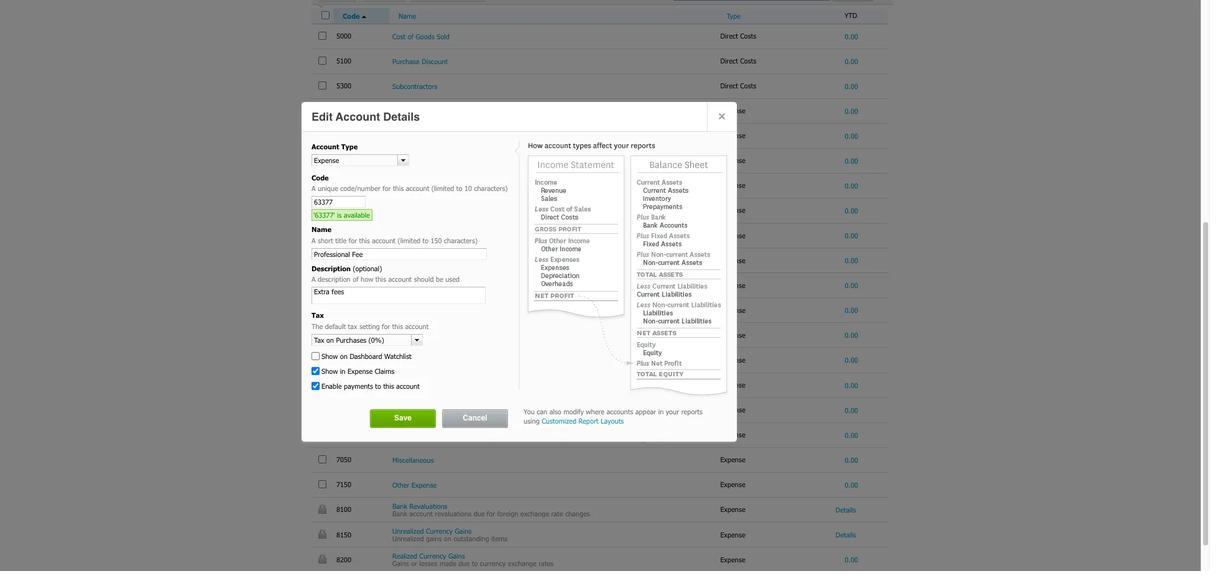 Task type: locate. For each thing, give the bounding box(es) containing it.
of right cost on the left top
[[408, 32, 414, 40]]

3 0.00 from the top
[[845, 82, 859, 90]]

(limited for 150
[[398, 236, 421, 244]]

gains inside unrealized currency gains unrealized gains on outstanding items
[[455, 527, 472, 535]]

10 0.00 from the top
[[845, 256, 859, 264]]

expense inside bank service charges expense
[[721, 131, 746, 139]]

this inside name a short title for this account (limited to 150 characters)
[[359, 236, 370, 244]]

1 vertical spatial on
[[510, 435, 518, 443]]

6680
[[337, 331, 354, 339]]

& right meals on the top left of page
[[412, 228, 416, 236]]

for right company
[[476, 235, 485, 243]]

this right how on the top of page
[[376, 275, 386, 283]]

to inside realized currency gains gains or losses made due to currency exchange rates
[[472, 560, 478, 568]]

this up payment
[[392, 322, 403, 330]]

Show in Expense Claims checkbox
[[312, 367, 320, 375]]

this down automobile
[[393, 184, 404, 192]]

account inside code a unique code/number for this account (limited to 10 characters)
[[406, 184, 430, 192]]

mileage
[[393, 381, 416, 389]]

6155
[[337, 206, 354, 214]]

0.00 link for 6680
[[845, 331, 859, 339]]

a left description
[[312, 275, 316, 283]]

2 bank from the top
[[393, 502, 407, 510]]

layouts
[[601, 417, 624, 425]]

direct for of
[[721, 32, 738, 40]]

1 horizontal spatial (limited
[[432, 184, 454, 192]]

4 0.00 from the top
[[845, 107, 859, 115]]

0 horizontal spatial in
[[340, 367, 346, 375]]

this right 6200
[[359, 236, 370, 244]]

tax up 6680
[[348, 322, 357, 330]]

0 vertical spatial show
[[322, 352, 338, 360]]

0 vertical spatial on
[[340, 352, 348, 360]]

0.00 link for 8200
[[845, 556, 859, 564]]

the inside depreciation the amount of the asset's cost (based on the useful life) that was consumed during the period
[[393, 435, 404, 443]]

1 vertical spatial code
[[312, 173, 329, 181]]

for left business
[[383, 184, 391, 192]]

0.00 for 8200
[[845, 556, 859, 564]]

& inside wages & salaries payment to employees in exchange for their resources
[[415, 327, 419, 335]]

the left period
[[648, 435, 657, 443]]

14 0.00 link from the top
[[845, 356, 859, 364]]

on
[[340, 352, 348, 360], [510, 435, 518, 443], [444, 535, 452, 543]]

1 horizontal spatial the
[[393, 435, 404, 443]]

1 vertical spatial details
[[836, 506, 859, 514]]

2 direct from the top
[[721, 57, 738, 65]]

'63377'
[[314, 211, 335, 219]]

(limited for 10
[[432, 184, 454, 192]]

bank revaluations link
[[393, 502, 448, 510]]

2 show from the top
[[322, 367, 338, 375]]

1 0.00 link from the top
[[845, 32, 859, 40]]

a
[[312, 184, 316, 192], [312, 236, 316, 244], [312, 275, 316, 283]]

description (optional) a description of how this account should be used
[[312, 264, 460, 283]]

tax inside tax the default tax setting for this account
[[312, 311, 324, 319]]

bank for bank revaluations bank account revaluations due for foreign exchange rate changes
[[393, 502, 407, 510]]

0.00 for 5000
[[845, 32, 859, 40]]

1 vertical spatial show
[[322, 367, 338, 375]]

1 costs from the top
[[740, 32, 757, 40]]

a inside description (optional) a description of how this account should be used
[[312, 275, 316, 283]]

advertising link
[[393, 107, 426, 115]]

1 vertical spatial a
[[312, 236, 316, 244]]

characters) right 10
[[474, 184, 508, 192]]

characters) down entertainment
[[444, 236, 478, 244]]

have
[[519, 410, 533, 418]]

currency down "gains" on the left bottom of page
[[420, 552, 446, 560]]

6 0.00 from the top
[[845, 157, 859, 165]]

save
[[394, 414, 412, 423]]

in right employees on the bottom left
[[463, 335, 468, 343]]

6 0.00 link from the top
[[845, 157, 859, 165]]

0 vertical spatial costs
[[740, 32, 757, 40]]

miscellaneous link
[[393, 456, 434, 464]]

business
[[393, 182, 419, 190]]

to down claims
[[375, 382, 381, 390]]

1 horizontal spatial type
[[727, 12, 741, 20]]

the left business
[[487, 235, 496, 243]]

1 vertical spatial of
[[353, 275, 359, 283]]

subcontractors
[[393, 82, 438, 90]]

purchase discount link
[[393, 57, 448, 65]]

you cannot delete/archive system accounts. image for 8100
[[319, 505, 327, 514]]

2 vertical spatial direct costs
[[721, 82, 759, 90]]

0 vertical spatial (limited
[[432, 184, 454, 192]]

18 0.00 link from the top
[[845, 456, 859, 464]]

6000
[[337, 106, 354, 115]]

gains for made
[[448, 552, 465, 560]]

None text field
[[674, 0, 831, 0], [312, 155, 398, 165], [312, 196, 366, 208], [312, 248, 487, 260], [674, 0, 831, 0], [312, 155, 398, 165], [312, 196, 366, 208], [312, 248, 487, 260]]

image of account type hierarchy image
[[515, 141, 731, 398]]

8 0.00 from the top
[[845, 206, 859, 215]]

for inside bank revaluations bank account revaluations due for foreign exchange rate changes
[[487, 510, 495, 518]]

0.00 for 6040
[[845, 132, 859, 140]]

exchange left their
[[471, 335, 499, 343]]

entertainment
[[419, 228, 461, 236]]

bank for bank service charges expense
[[393, 128, 407, 136]]

to left 10
[[457, 184, 463, 192]]

account inside name a short title for this account (limited to 150 characters)
[[372, 236, 396, 244]]

you cannot delete/archive system accounts. image
[[319, 505, 327, 514], [319, 530, 327, 539], [319, 555, 327, 564]]

2 vertical spatial in
[[659, 407, 664, 415]]

(limited inside code a unique code/number for this account (limited to 10 characters)
[[432, 184, 454, 192]]

fees
[[452, 182, 465, 190], [431, 281, 444, 289]]

None checkbox
[[322, 11, 330, 19], [319, 156, 327, 164], [319, 206, 327, 214], [319, 231, 327, 239], [319, 281, 327, 289], [319, 306, 327, 314], [319, 330, 327, 339], [319, 380, 327, 389], [322, 11, 330, 19], [319, 156, 327, 164], [319, 206, 327, 214], [319, 231, 327, 239], [319, 281, 327, 289], [319, 306, 327, 314], [319, 330, 327, 339], [319, 380, 327, 389]]

code
[[343, 12, 360, 20], [312, 173, 329, 181]]

7 0.00 from the top
[[845, 182, 859, 190]]

0 vertical spatial a
[[312, 184, 316, 192]]

direct for discount
[[721, 57, 738, 65]]

you cannot delete/archive system accounts. image left 8150
[[319, 530, 327, 539]]

asset's
[[451, 435, 471, 443]]

1 horizontal spatial due
[[474, 510, 485, 518]]

3 bank from the top
[[393, 510, 407, 518]]

0 vertical spatial direct
[[721, 32, 738, 40]]

other expense
[[393, 481, 437, 489]]

2 vertical spatial you cannot delete/archive system accounts. image
[[319, 555, 327, 564]]

a for a unique code/number for this account (limited to 10 characters)
[[312, 184, 316, 192]]

their
[[512, 335, 526, 343]]

12 0.00 link from the top
[[845, 306, 859, 314]]

a left the short
[[312, 236, 316, 244]]

the left amount
[[393, 435, 404, 443]]

wages & salaries link
[[393, 327, 445, 335]]

10 0.00 link from the top
[[845, 256, 859, 264]]

0 horizontal spatial accounts
[[438, 410, 465, 418]]

0 vertical spatial the
[[312, 322, 323, 330]]

2 a from the top
[[312, 236, 316, 244]]

1 show from the top
[[322, 352, 338, 360]]

None checkbox
[[319, 31, 327, 40], [319, 56, 327, 64], [319, 81, 327, 89], [319, 106, 327, 114], [319, 181, 327, 189], [319, 256, 327, 264], [319, 355, 327, 364], [319, 455, 327, 463], [319, 480, 327, 488], [319, 31, 327, 40], [319, 56, 327, 64], [319, 81, 327, 89], [319, 106, 327, 114], [319, 181, 327, 189], [319, 256, 327, 264], [319, 355, 327, 364], [319, 455, 327, 463], [319, 480, 327, 488]]

0.00 for 7150
[[845, 481, 859, 489]]

currency for losses
[[420, 552, 446, 560]]

of inside depreciation the amount of the asset's cost (based on the useful life) that was consumed during the period
[[431, 435, 437, 443]]

professional fees
[[393, 281, 444, 289]]

1 vertical spatial name
[[312, 225, 332, 234]]

meals & entertainment expenses paid by company for the business but are not deductable for income tax purposes.
[[393, 228, 672, 243]]

1 horizontal spatial code
[[343, 12, 360, 20]]

charges
[[433, 128, 458, 136]]

exchange inside realized currency gains gains or losses made due to currency exchange rates
[[508, 560, 537, 568]]

0 vertical spatial in
[[463, 335, 468, 343]]

accounts inside bad debt noncollectable accounts receivable which have been written off.
[[438, 410, 465, 418]]

also
[[550, 407, 562, 415]]

0 vertical spatial direct costs
[[721, 32, 759, 40]]

code up unique at the left
[[312, 173, 329, 181]]

0 vertical spatial currency
[[426, 527, 453, 535]]

this inside description (optional) a description of how this account should be used
[[376, 275, 386, 283]]

name up cost on the left top
[[399, 12, 416, 20]]

& inside the "meals & entertainment expenses paid by company for the business but are not deductable for income tax purposes."
[[412, 228, 416, 236]]

0.00 for 6722
[[845, 381, 859, 389]]

the left default
[[312, 322, 323, 330]]

0.00 link for 6040
[[845, 132, 859, 140]]

1 vertical spatial characters)
[[444, 236, 478, 244]]

2 0.00 from the top
[[845, 57, 859, 65]]

(limited left 10
[[432, 184, 454, 192]]

2 vertical spatial details
[[836, 531, 859, 539]]

setting
[[360, 322, 380, 330]]

1 vertical spatial costs
[[740, 57, 757, 65]]

name link
[[399, 12, 416, 20]]

company
[[447, 235, 474, 243]]

for left their
[[501, 335, 510, 343]]

bad
[[393, 402, 404, 410]]

0 vertical spatial tax
[[632, 235, 641, 243]]

currency inside realized currency gains gains or losses made due to currency exchange rates
[[420, 552, 446, 560]]

1 vertical spatial (limited
[[398, 236, 421, 244]]

due right revaluations
[[474, 510, 485, 518]]

1 horizontal spatial of
[[408, 32, 414, 40]]

2 horizontal spatial of
[[431, 435, 437, 443]]

exchange left rate on the left bottom of page
[[521, 510, 549, 518]]

not
[[550, 235, 560, 243]]

for
[[383, 184, 391, 192], [476, 235, 485, 243], [597, 235, 606, 243], [349, 236, 357, 244], [382, 322, 390, 330], [501, 335, 510, 343], [487, 510, 495, 518]]

details for bank revaluations bank account revaluations due for foreign exchange rate changes
[[836, 506, 859, 514]]

you cannot delete/archive system accounts. image left 8200
[[319, 555, 327, 564]]

0 horizontal spatial type
[[341, 142, 358, 151]]

debt
[[406, 402, 420, 410]]

1 horizontal spatial name
[[399, 12, 416, 20]]

(limited down meals on the top left of page
[[398, 236, 421, 244]]

by
[[438, 235, 445, 243]]

characters) inside name a short title for this account (limited to 150 characters)
[[444, 236, 478, 244]]

2 vertical spatial of
[[431, 435, 437, 443]]

customized
[[542, 417, 577, 425]]

0 horizontal spatial of
[[353, 275, 359, 283]]

19 0.00 from the top
[[845, 481, 859, 489]]

currency inside unrealized currency gains unrealized gains on outstanding items
[[426, 527, 453, 535]]

None text field
[[312, 287, 486, 304], [312, 334, 411, 345], [312, 287, 486, 304], [312, 334, 411, 345]]

show for show on dashboard watchlist
[[322, 352, 338, 360]]

for right setting
[[382, 322, 390, 330]]

enable payments to this account
[[322, 382, 420, 390]]

the left asset's
[[439, 435, 449, 443]]

0 horizontal spatial name
[[312, 225, 332, 234]]

accounts up layouts
[[607, 407, 634, 415]]

exchange left rates
[[508, 560, 537, 568]]

0 vertical spatial exchange
[[471, 335, 499, 343]]

on right "gains" on the left bottom of page
[[444, 535, 452, 543]]

0 vertical spatial type
[[727, 12, 741, 20]]

gains down revaluations
[[455, 527, 472, 535]]

2 unrealized from the top
[[393, 535, 424, 543]]

2 you cannot delete/archive system accounts. image from the top
[[319, 530, 327, 539]]

1 you cannot delete/archive system accounts. image from the top
[[319, 505, 327, 514]]

& for salaries
[[415, 327, 419, 335]]

tax up mileage reimbursement
[[415, 360, 425, 368]]

mileage reimbursement link
[[393, 381, 465, 389]]

0 horizontal spatial code
[[312, 173, 329, 181]]

currency for on
[[426, 527, 453, 535]]

1 horizontal spatial tax
[[632, 235, 641, 243]]

0 vertical spatial you cannot delete/archive system accounts. image
[[319, 505, 327, 514]]

miscellaneous
[[393, 456, 434, 464]]

direct costs for of
[[721, 32, 759, 40]]

items
[[491, 535, 508, 543]]

2 vertical spatial a
[[312, 275, 316, 283]]

0.00 link for 7150
[[845, 481, 859, 489]]

0.00 link for 6110
[[845, 157, 859, 165]]

15 0.00 link from the top
[[845, 381, 859, 389]]

tax right income
[[632, 235, 641, 243]]

characters) for a short title for this account (limited to 150 characters)
[[444, 236, 478, 244]]

customized report layouts
[[542, 417, 624, 425]]

name inside name a short title for this account (limited to 150 characters)
[[312, 225, 332, 234]]

1 direct from the top
[[721, 32, 738, 40]]

this
[[393, 184, 404, 192], [359, 236, 370, 244], [376, 275, 386, 283], [392, 322, 403, 330], [384, 382, 394, 390]]

20 0.00 from the top
[[845, 556, 859, 564]]

the for the default tax setting for this account
[[312, 322, 323, 330]]

& right license
[[445, 182, 450, 190]]

0 vertical spatial name
[[399, 12, 416, 20]]

2 horizontal spatial on
[[510, 435, 518, 443]]

5 0.00 from the top
[[845, 132, 859, 140]]

4 0.00 link from the top
[[845, 107, 859, 115]]

direct
[[721, 32, 738, 40], [721, 57, 738, 65], [721, 82, 738, 90]]

0.00 for 6140
[[845, 182, 859, 190]]

a inside name a short title for this account (limited to 150 characters)
[[312, 236, 316, 244]]

payroll tax expense link
[[393, 352, 452, 360]]

bank inside bank service charges expense
[[393, 128, 407, 136]]

11 0.00 link from the top
[[845, 281, 859, 289]]

1 vertical spatial &
[[412, 228, 416, 236]]

(optional)
[[353, 264, 382, 272]]

0 vertical spatial of
[[408, 32, 414, 40]]

which
[[499, 410, 517, 418]]

tax right watchlist
[[415, 352, 425, 360]]

cost of goods sold link
[[393, 32, 450, 40]]

show right show in expense claims option
[[322, 367, 338, 375]]

fees right license
[[452, 182, 465, 190]]

& right wages
[[415, 327, 419, 335]]

1 vertical spatial fees
[[431, 281, 444, 289]]

5 0.00 link from the top
[[845, 132, 859, 140]]

gains
[[426, 535, 442, 543]]

20 0.00 link from the top
[[845, 556, 859, 564]]

depreciation
[[393, 427, 430, 435]]

the inside tax the default tax setting for this account
[[312, 322, 323, 330]]

for left foreign
[[487, 510, 495, 518]]

1 vertical spatial you cannot delete/archive system accounts. image
[[319, 530, 327, 539]]

revaluations
[[435, 510, 472, 518]]

code inside code link
[[343, 12, 360, 20]]

7 0.00 link from the top
[[845, 182, 859, 190]]

to left 150
[[423, 236, 429, 244]]

1 0.00 from the top
[[845, 32, 859, 40]]

0 horizontal spatial on
[[340, 352, 348, 360]]

2 costs from the top
[[740, 57, 757, 65]]

16 0.00 from the top
[[845, 406, 859, 414]]

to for name a short title for this account (limited to 150 characters)
[[423, 236, 429, 244]]

to inside code a unique code/number for this account (limited to 10 characters)
[[457, 184, 463, 192]]

1 horizontal spatial fees
[[452, 182, 465, 190]]

0.00 link for 6320
[[845, 256, 859, 264]]

13 0.00 from the top
[[845, 331, 859, 339]]

accounts inside you can also modify where accounts appear in your reports using
[[607, 407, 634, 415]]

1 vertical spatial type
[[341, 142, 358, 151]]

2 direct costs from the top
[[721, 57, 759, 65]]

19 0.00 link from the top
[[845, 481, 859, 489]]

direct costs for discount
[[721, 57, 759, 65]]

6720
[[337, 356, 354, 364]]

payroll down payment
[[393, 352, 412, 360]]

name for name a short title for this account (limited to 150 characters)
[[312, 225, 332, 234]]

to left 'currency' on the left of the page
[[472, 560, 478, 568]]

(limited inside name a short title for this account (limited to 150 characters)
[[398, 236, 421, 244]]

2 vertical spatial &
[[415, 327, 419, 335]]

characters) inside code a unique code/number for this account (limited to 10 characters)
[[474, 184, 508, 192]]

7050
[[337, 456, 354, 464]]

0.00 for 6000
[[845, 107, 859, 115]]

1 vertical spatial the
[[393, 435, 404, 443]]

account inside description (optional) a description of how this account should be used
[[389, 275, 412, 283]]

show right "show on dashboard watchlist" option
[[322, 352, 338, 360]]

1 direct costs from the top
[[721, 32, 759, 40]]

on right (based
[[510, 435, 518, 443]]

code up 5000
[[343, 12, 360, 20]]

account up 6040
[[336, 110, 380, 123]]

of
[[408, 32, 414, 40], [353, 275, 359, 283], [431, 435, 437, 443]]

name
[[399, 12, 416, 20], [312, 225, 332, 234]]

a left unique at the left
[[312, 184, 316, 192]]

bad debt noncollectable accounts receivable which have been written off.
[[393, 402, 585, 418]]

1 bank from the top
[[393, 128, 407, 136]]

depreciation link
[[393, 427, 430, 435]]

0 vertical spatial code
[[343, 12, 360, 20]]

16 0.00 link from the top
[[845, 406, 859, 414]]

how
[[361, 275, 374, 283]]

0 horizontal spatial fees
[[431, 281, 444, 289]]

your
[[666, 407, 680, 415]]

name up the short
[[312, 225, 332, 234]]

11 0.00 from the top
[[845, 281, 859, 289]]

1 vertical spatial currency
[[420, 552, 446, 560]]

meals
[[393, 228, 410, 236]]

bad debt link
[[393, 402, 420, 410]]

you cannot delete/archive system accounts. image for 8150
[[319, 530, 327, 539]]

to up payroll tax expense link
[[421, 335, 427, 343]]

gains down unrealized currency gains unrealized gains on outstanding items in the bottom of the page
[[448, 552, 465, 560]]

2 vertical spatial exchange
[[508, 560, 537, 568]]

0 vertical spatial due
[[474, 510, 485, 518]]

to
[[457, 184, 463, 192], [423, 236, 429, 244], [421, 335, 427, 343], [375, 382, 381, 390], [472, 560, 478, 568]]

currency
[[426, 527, 453, 535], [420, 552, 446, 560]]

deductable
[[562, 235, 595, 243]]

6040
[[337, 131, 354, 139]]

to for realized currency gains gains or losses made due to currency exchange rates
[[472, 560, 478, 568]]

8 0.00 link from the top
[[845, 206, 859, 215]]

1 vertical spatial due
[[459, 560, 470, 568]]

1 horizontal spatial in
[[463, 335, 468, 343]]

1 vertical spatial direct
[[721, 57, 738, 65]]

account down 6040
[[312, 142, 339, 151]]

in left your
[[659, 407, 664, 415]]

code inside code a unique code/number for this account (limited to 10 characters)
[[312, 173, 329, 181]]

0.00 link for 6155
[[845, 206, 859, 215]]

in inside wages & salaries payment to employees in exchange for their resources
[[463, 335, 468, 343]]

0 vertical spatial characters)
[[474, 184, 508, 192]]

payroll up mileage at the bottom left of the page
[[393, 360, 412, 368]]

of left how on the top of page
[[353, 275, 359, 283]]

expense
[[721, 106, 748, 115], [721, 131, 746, 139], [721, 156, 748, 164], [429, 157, 454, 165], [721, 181, 748, 189], [721, 206, 748, 214], [721, 231, 748, 239], [721, 256, 748, 264], [721, 281, 748, 289], [721, 306, 748, 314], [721, 331, 748, 339], [427, 352, 452, 360], [721, 356, 748, 364], [427, 360, 452, 368], [348, 367, 373, 375], [721, 381, 748, 389], [721, 406, 748, 414], [721, 431, 748, 439], [721, 456, 748, 464], [721, 481, 748, 489], [412, 481, 437, 489], [721, 505, 748, 514], [721, 530, 748, 539], [721, 555, 748, 564]]

0 horizontal spatial (limited
[[398, 236, 421, 244]]

to inside name a short title for this account (limited to 150 characters)
[[423, 236, 429, 244]]

show on dashboard watchlist
[[322, 352, 412, 360]]

1 vertical spatial tax
[[348, 322, 357, 330]]

3 0.00 link from the top
[[845, 82, 859, 90]]

14 0.00 from the top
[[845, 356, 859, 364]]

150
[[431, 236, 442, 244]]

0.00 for 6110
[[845, 157, 859, 165]]

3 a from the top
[[312, 275, 316, 283]]

for inside tax the default tax setting for this account
[[382, 322, 390, 330]]

15 0.00 from the top
[[845, 381, 859, 389]]

2 0.00 link from the top
[[845, 57, 859, 65]]

2 horizontal spatial in
[[659, 407, 664, 415]]

1 a from the top
[[312, 184, 316, 192]]

5100
[[337, 57, 354, 65]]

name a short title for this account (limited to 150 characters)
[[312, 225, 478, 244]]

1 details link from the top
[[836, 506, 859, 514]]

payroll
[[393, 352, 412, 360], [393, 360, 412, 368]]

bank
[[393, 128, 407, 136], [393, 502, 407, 510], [393, 510, 407, 518]]

off.
[[576, 410, 585, 418]]

1 vertical spatial details link
[[836, 531, 859, 539]]

1 vertical spatial direct costs
[[721, 57, 759, 65]]

you cannot delete/archive system accounts. image left 8100
[[319, 505, 327, 514]]

18 0.00 from the top
[[845, 456, 859, 464]]

on up show in expense claims
[[340, 352, 348, 360]]

the
[[487, 235, 496, 243], [439, 435, 449, 443], [520, 435, 530, 443], [648, 435, 657, 443]]

0 horizontal spatial tax
[[348, 322, 357, 330]]

accounts up asset's
[[438, 410, 465, 418]]

2 vertical spatial direct
[[721, 82, 738, 90]]

17 0.00 from the top
[[845, 431, 859, 439]]

fees left used
[[431, 281, 444, 289]]

9 0.00 link from the top
[[845, 231, 859, 240]]

0.00 for 6330
[[845, 281, 859, 289]]

for right the title
[[349, 236, 357, 244]]

tax down description
[[312, 311, 324, 319]]

in down 6720
[[340, 367, 346, 375]]

details for unrealized currency gains unrealized gains on outstanding items
[[836, 531, 859, 539]]

of right amount
[[431, 435, 437, 443]]

a inside code a unique code/number for this account (limited to 10 characters)
[[312, 184, 316, 192]]

0 horizontal spatial due
[[459, 560, 470, 568]]

due inside realized currency gains gains or losses made due to currency exchange rates
[[459, 560, 470, 568]]

2 vertical spatial costs
[[740, 82, 757, 90]]

1 horizontal spatial on
[[444, 535, 452, 543]]

income
[[608, 235, 629, 243]]

costs for discount
[[740, 57, 757, 65]]

on inside depreciation the amount of the asset's cost (based on the useful life) that was consumed during the period
[[510, 435, 518, 443]]

2 details link from the top
[[836, 531, 859, 539]]

0.00 for 6200
[[845, 231, 859, 240]]

3 you cannot delete/archive system accounts. image from the top
[[319, 555, 327, 564]]

currency down revaluations
[[426, 527, 453, 535]]

2 vertical spatial on
[[444, 535, 452, 543]]

13 0.00 link from the top
[[845, 331, 859, 339]]

goods
[[416, 32, 435, 40]]

0 vertical spatial details link
[[836, 506, 859, 514]]

9 0.00 from the top
[[845, 231, 859, 240]]

due inside bank revaluations bank account revaluations due for foreign exchange rate changes
[[474, 510, 485, 518]]

1 horizontal spatial accounts
[[607, 407, 634, 415]]

details link for bank account revaluations due for foreign exchange rate changes
[[836, 506, 859, 514]]

1 vertical spatial exchange
[[521, 510, 549, 518]]

save button
[[371, 410, 435, 428]]

0 horizontal spatial the
[[312, 322, 323, 330]]

due right made
[[459, 560, 470, 568]]



Task type: describe. For each thing, give the bounding box(es) containing it.
business
[[499, 235, 524, 243]]

purchase discount
[[393, 57, 448, 65]]

other expense link
[[393, 481, 437, 489]]

5300
[[337, 82, 354, 90]]

professional fees link
[[393, 281, 444, 289]]

Show on Dashboard Watchlist checkbox
[[312, 352, 320, 360]]

2 payroll from the top
[[393, 360, 412, 368]]

8200
[[337, 555, 354, 564]]

the for the amount of the asset's cost (based on the useful life) that was consumed during the period
[[393, 435, 404, 443]]

payment
[[393, 335, 419, 343]]

edit account details
[[312, 110, 420, 123]]

account inside tax the default tax setting for this account
[[405, 322, 429, 330]]

mileage reimbursement
[[393, 381, 465, 389]]

6330
[[337, 281, 354, 289]]

0.00 link for 6000
[[845, 107, 859, 115]]

revaluations
[[410, 502, 448, 510]]

advertising
[[393, 107, 426, 115]]

1 unrealized from the top
[[393, 527, 424, 535]]

realized currency gains gains or losses made due to currency exchange rates
[[393, 552, 554, 568]]

code a unique code/number for this account (limited to 10 characters)
[[312, 173, 508, 192]]

for left income
[[597, 235, 606, 243]]

for inside code a unique code/number for this account (limited to 10 characters)
[[383, 184, 391, 192]]

you
[[524, 407, 535, 415]]

8100
[[337, 505, 354, 514]]

exchange inside wages & salaries payment to employees in exchange for their resources
[[471, 335, 499, 343]]

3 direct costs from the top
[[721, 82, 759, 90]]

cancel
[[463, 414, 488, 423]]

realized
[[393, 552, 417, 560]]

been
[[535, 410, 550, 418]]

cost
[[393, 32, 406, 40]]

description
[[312, 264, 351, 272]]

0.00 for 5100
[[845, 57, 859, 65]]

license
[[421, 182, 443, 190]]

this down claims
[[384, 382, 394, 390]]

on inside unrealized currency gains unrealized gains on outstanding items
[[444, 535, 452, 543]]

a for a short title for this account (limited to 150 characters)
[[312, 236, 316, 244]]

3 direct from the top
[[721, 82, 738, 90]]

0.00 link for 7050
[[845, 456, 859, 464]]

customized report layouts link
[[542, 417, 624, 425]]

other
[[393, 481, 410, 489]]

to inside wages & salaries payment to employees in exchange for their resources
[[421, 335, 427, 343]]

to for code a unique code/number for this account (limited to 10 characters)
[[457, 184, 463, 192]]

purchase
[[393, 57, 420, 65]]

report
[[579, 417, 599, 425]]

made
[[440, 560, 457, 568]]

type link
[[727, 12, 741, 20]]

0.00 link for 6200
[[845, 231, 859, 240]]

purposes.
[[643, 235, 672, 243]]

costs for of
[[740, 32, 757, 40]]

where
[[586, 407, 605, 415]]

life)
[[552, 435, 563, 443]]

salaries
[[421, 327, 445, 335]]

code for code
[[343, 12, 360, 20]]

account type
[[312, 142, 358, 151]]

the left the useful
[[520, 435, 530, 443]]

be
[[436, 275, 443, 283]]

depreciation the amount of the asset's cost (based on the useful life) that was consumed during the period
[[393, 427, 678, 443]]

0 vertical spatial details
[[383, 110, 420, 123]]

show in expense claims
[[322, 367, 395, 375]]

0 vertical spatial &
[[445, 182, 450, 190]]

or
[[411, 560, 417, 568]]

payments
[[344, 382, 373, 390]]

the inside the "meals & entertainment expenses paid by company for the business but are not deductable for income tax purposes."
[[487, 235, 496, 243]]

0 vertical spatial account
[[336, 110, 380, 123]]

period
[[659, 435, 678, 443]]

6140
[[337, 181, 354, 189]]

0.00 for 6680
[[845, 331, 859, 339]]

1 payroll from the top
[[393, 352, 412, 360]]

0.00 for 6320
[[845, 256, 859, 264]]

for inside wages & salaries payment to employees in exchange for their resources
[[501, 335, 510, 343]]

6722
[[337, 381, 354, 389]]

title
[[335, 236, 347, 244]]

cancel button
[[443, 410, 508, 428]]

gains for outstanding
[[455, 527, 472, 535]]

claims
[[375, 367, 395, 375]]

rate
[[551, 510, 563, 518]]

10
[[465, 184, 472, 192]]

3 costs from the top
[[740, 82, 757, 90]]

you cannot delete/archive system accounts. image for 8200
[[319, 555, 327, 564]]

8150
[[337, 530, 354, 539]]

insurance link
[[393, 256, 422, 264]]

0.00 for 5300
[[845, 82, 859, 90]]

code for code a unique code/number for this account (limited to 10 characters)
[[312, 173, 329, 181]]

exchange inside bank revaluations bank account revaluations due for foreign exchange rate changes
[[521, 510, 549, 518]]

characters) for a unique code/number for this account (limited to 10 characters)
[[474, 184, 508, 192]]

was
[[580, 435, 591, 443]]

edit
[[312, 110, 333, 123]]

code link
[[343, 12, 386, 22]]

unrealized currency gains link
[[393, 527, 472, 535]]

for inside name a short title for this account (limited to 150 characters)
[[349, 236, 357, 244]]

expenses
[[393, 235, 421, 243]]

12 0.00 from the top
[[845, 306, 859, 314]]

tax inside tax the default tax setting for this account
[[348, 322, 357, 330]]

6200
[[337, 231, 354, 239]]

0.00 link for 5100
[[845, 57, 859, 65]]

name for name
[[399, 12, 416, 20]]

0.00 link for 5300
[[845, 82, 859, 90]]

& for entertainment
[[412, 228, 416, 236]]

0.00 link for 6720
[[845, 356, 859, 364]]

account inside bank revaluations bank account revaluations due for foreign exchange rate changes
[[410, 510, 433, 518]]

0.00 link for 6140
[[845, 182, 859, 190]]

useful
[[532, 435, 550, 443]]

details link for unrealized gains on outstanding items
[[836, 531, 859, 539]]

but
[[526, 235, 536, 243]]

short
[[318, 236, 333, 244]]

0.00 link for 5000
[[845, 32, 859, 40]]

watchlist
[[384, 352, 412, 360]]

0.00 for 6155
[[845, 206, 859, 215]]

subcontractors link
[[393, 82, 438, 90]]

should
[[414, 275, 434, 283]]

17 0.00 link from the top
[[845, 431, 859, 439]]

bank service charges link
[[393, 128, 458, 136]]

of inside description (optional) a description of how this account should be used
[[353, 275, 359, 283]]

that
[[566, 435, 578, 443]]

realized currency gains link
[[393, 552, 465, 560]]

0 vertical spatial fees
[[452, 182, 465, 190]]

discount
[[422, 57, 448, 65]]

rates
[[539, 560, 554, 568]]

show for show in expense claims
[[322, 367, 338, 375]]

in inside you can also modify where accounts appear in your reports using
[[659, 407, 664, 415]]

payroll tax expense payroll tax expense
[[393, 352, 452, 368]]

Enable payments to this account checkbox
[[312, 382, 320, 390]]

during
[[626, 435, 646, 443]]

0.00 for 6720
[[845, 356, 859, 364]]

6320
[[337, 256, 354, 264]]

outstanding
[[454, 535, 489, 543]]

automobile
[[393, 157, 426, 165]]

1 vertical spatial in
[[340, 367, 346, 375]]

this inside code a unique code/number for this account (limited to 10 characters)
[[393, 184, 404, 192]]

this inside tax the default tax setting for this account
[[392, 322, 403, 330]]

you can also modify where accounts appear in your reports using
[[524, 407, 703, 425]]

foreign
[[497, 510, 519, 518]]

0.00 link for 6330
[[845, 281, 859, 289]]

sold
[[437, 32, 450, 40]]

0.00 link for 6722
[[845, 381, 859, 389]]

0.00 for 7050
[[845, 456, 859, 464]]

tax inside the "meals & entertainment expenses paid by company for the business but are not deductable for income tax purposes."
[[632, 235, 641, 243]]

gains left or
[[393, 560, 409, 568]]

1 vertical spatial account
[[312, 142, 339, 151]]

dashboard
[[350, 352, 382, 360]]

appear
[[636, 407, 656, 415]]



Task type: vqa. For each thing, say whether or not it's contained in the screenshot.


